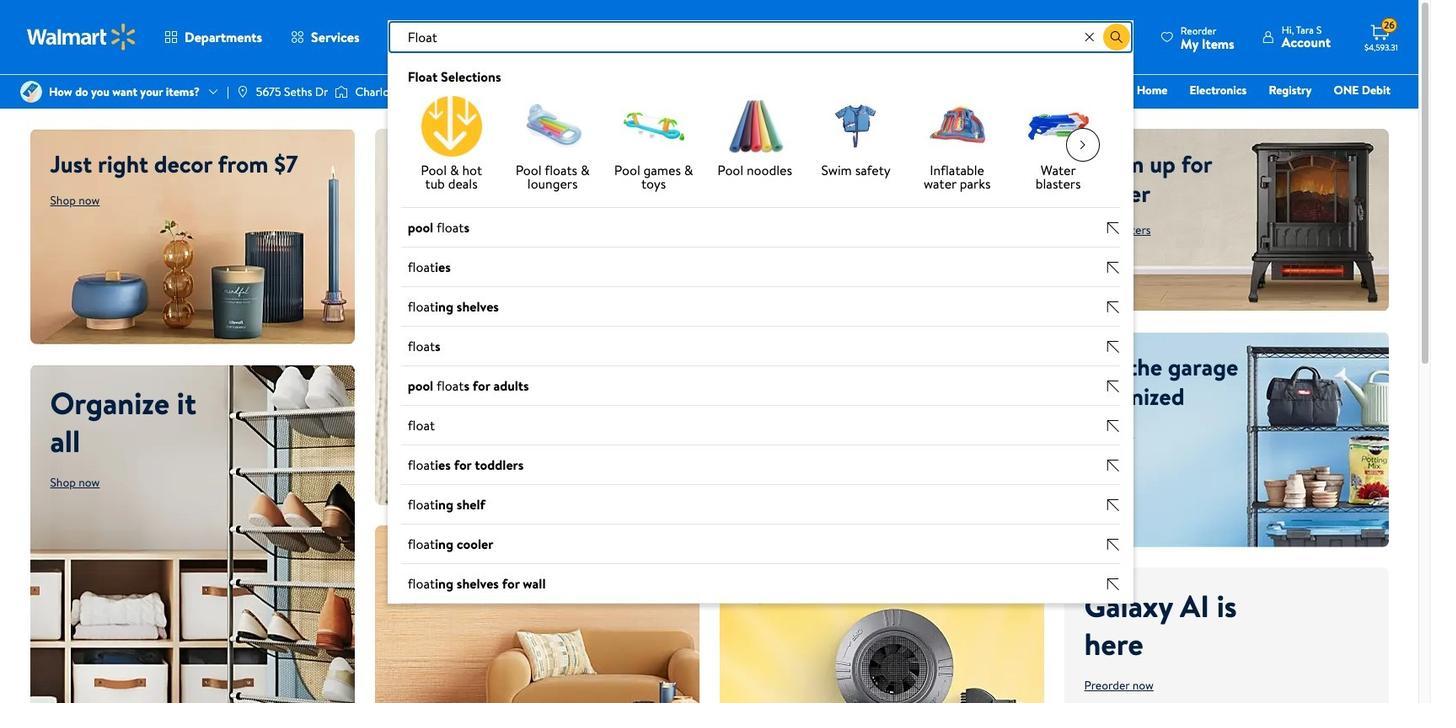 Task type: vqa. For each thing, say whether or not it's contained in the screenshot.
list box
yes



Task type: locate. For each thing, give the bounding box(es) containing it.
update query to pool floats for adults image
[[1106, 380, 1120, 393]]

 image
[[20, 81, 42, 103], [335, 83, 348, 100]]

list box
[[387, 54, 1133, 604]]

update query to floating shelf image
[[1106, 499, 1120, 512]]

update query to float image
[[1106, 420, 1120, 433]]

next slide for horizontal chip scroller list image
[[1066, 128, 1100, 162]]

 image
[[236, 85, 249, 99]]

group
[[387, 208, 1133, 604]]

Walmart Site-Wide search field
[[387, 20, 1133, 604]]



Task type: describe. For each thing, give the bounding box(es) containing it.
clear search field text image
[[1083, 30, 1096, 43]]

update query to floating shelves image
[[1106, 301, 1120, 314]]

update query to pool floats image
[[1106, 221, 1120, 235]]

update query to floats image
[[1106, 340, 1120, 354]]

search icon image
[[1110, 30, 1123, 44]]

0 horizontal spatial  image
[[20, 81, 42, 103]]

update query to floating shelves for wall image
[[1106, 578, 1120, 591]]

1 horizontal spatial  image
[[335, 83, 348, 100]]

walmart image
[[27, 24, 137, 51]]

Search search field
[[387, 20, 1133, 54]]

update query to floaties image
[[1106, 261, 1120, 275]]

update query to floaties for toddlers image
[[1106, 459, 1120, 473]]

update query to floating cooler image
[[1106, 538, 1120, 552]]



